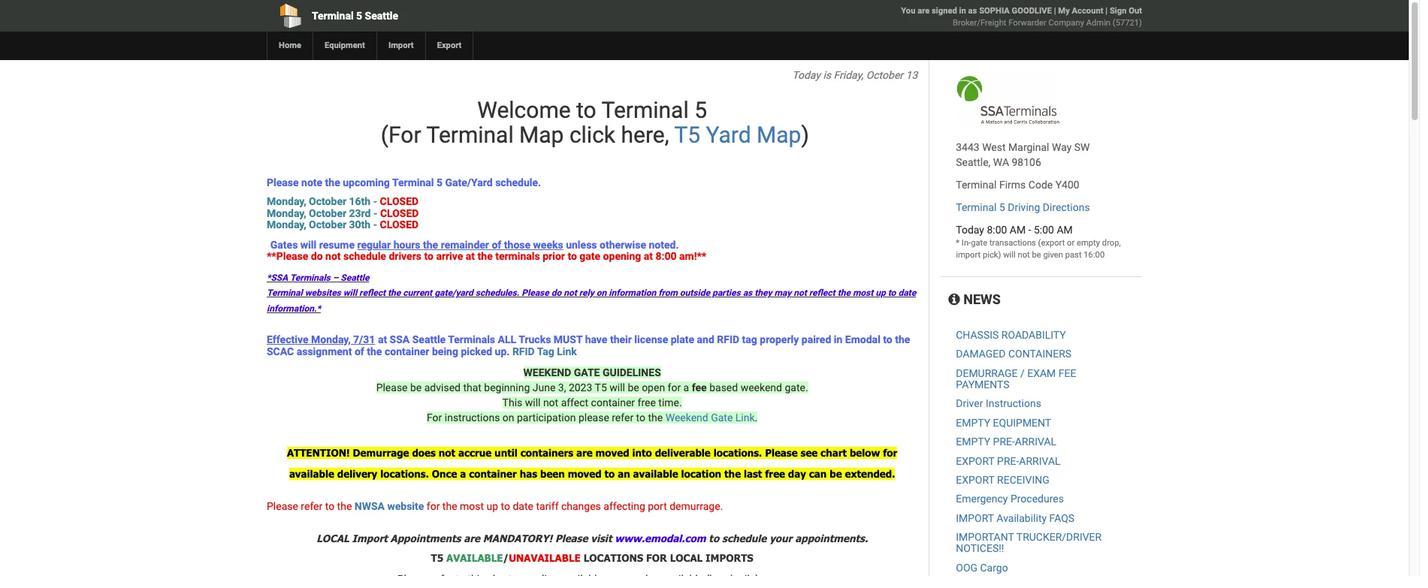 Task type: locate. For each thing, give the bounding box(es) containing it.
info circle image
[[949, 293, 961, 307]]

of inside gates will resume regular hours the remainder of those weeks unless otherwise noted. **please do not schedule drivers to arrive at the terminals prior to gate opening at 8:00 am!**
[[492, 239, 502, 251]]

1 vertical spatial empty
[[956, 436, 991, 448]]

1 vertical spatial on
[[503, 412, 515, 424]]

company
[[1049, 18, 1085, 28]]

damaged
[[956, 348, 1006, 360]]

2 vertical spatial t5
[[431, 552, 444, 564]]

refer right please
[[612, 412, 634, 424]]

not up once
[[439, 447, 456, 459]]

gate
[[574, 367, 600, 379]]

available
[[447, 552, 503, 564]]

the left terminals on the top
[[478, 250, 493, 262]]

seattle right ssa
[[413, 334, 446, 346]]

most up emodal
[[853, 288, 874, 299]]

0 horizontal spatial /
[[503, 552, 509, 564]]

2 horizontal spatial for
[[884, 447, 898, 459]]

up
[[876, 288, 886, 299], [487, 501, 499, 513]]

will inside gates will resume regular hours the remainder of those weeks unless otherwise noted. **please do not schedule drivers to arrive at the terminals prior to gate opening at 8:00 am!**
[[301, 239, 317, 251]]

to up imports
[[709, 533, 720, 545]]

chassis
[[956, 329, 999, 341]]

equipment link
[[313, 32, 377, 60]]

has
[[520, 468, 538, 480]]

weekend
[[524, 367, 572, 379]]

export link
[[425, 32, 473, 60]]

in right the paired
[[834, 334, 843, 346]]

not inside weekend gate guidelines please be advised that beginning june 3, 2023 t5 will be open for a fee based weekend gate. this will not affect container free time. for instructions on participation please refer to the weekend gate link .
[[543, 397, 559, 409]]

october left the 13
[[867, 69, 904, 81]]

time.
[[659, 397, 682, 409]]

gate
[[711, 412, 733, 424]]

nwsa
[[355, 501, 385, 513]]

seattle for terminal
[[365, 10, 398, 22]]

container up please
[[591, 397, 635, 409]]

please left note
[[267, 177, 299, 189]]

seattle for at
[[413, 334, 446, 346]]

0 vertical spatial are
[[918, 6, 930, 16]]

0 horizontal spatial rfid
[[513, 345, 535, 358]]

mandatory!
[[483, 533, 553, 545]]

broker/freight
[[953, 18, 1007, 28]]

schedule up imports
[[722, 533, 767, 545]]

fee
[[1059, 367, 1077, 379]]

of right assignment
[[355, 345, 364, 358]]

0 horizontal spatial free
[[638, 397, 656, 409]]

please inside *ssa terminals – seattle terminal websites will reflect the current gate/yard schedules. please do not rely on information from outside parties as they may not reflect the most up to date information.*
[[522, 288, 549, 299]]

1 vertical spatial 8:00
[[656, 250, 677, 262]]

reflect left 'current'
[[359, 288, 386, 299]]

5 right here,
[[695, 97, 707, 123]]

0 vertical spatial refer
[[612, 412, 634, 424]]

0 vertical spatial locations.
[[714, 447, 763, 459]]

be left advised
[[410, 382, 422, 394]]

0 horizontal spatial container
[[385, 345, 430, 358]]

1 horizontal spatial am
[[1057, 224, 1073, 236]]

1 vertical spatial arrival
[[1020, 455, 1061, 467]]

arrival up receiving
[[1020, 455, 1061, 467]]

sign out link
[[1110, 6, 1143, 16]]

0 vertical spatial /
[[1021, 367, 1025, 379]]

will inside *ssa terminals – seattle terminal websites will reflect the current gate/yard schedules. please do not rely on information from outside parties as they may not reflect the most up to date information.*
[[343, 288, 357, 299]]

1 horizontal spatial today
[[956, 224, 985, 236]]

terminal 5 seattle image
[[956, 75, 1061, 125]]

affecting
[[604, 501, 646, 513]]

0 vertical spatial up
[[876, 288, 886, 299]]

demurrage
[[956, 367, 1018, 379]]

terminal 5 seattle
[[312, 10, 398, 22]]

t5 right '2023' at bottom left
[[595, 382, 607, 394]]

0 horizontal spatial are
[[464, 533, 480, 545]]

1 horizontal spatial reflect
[[809, 288, 836, 299]]

1 vertical spatial of
[[355, 345, 364, 358]]

instructions
[[986, 398, 1042, 410]]

today inside today                                                                                                                                                                                                                                                                                                                                                                                                                                                                                                                                                                                                                                                                                                           8:00 am - 5:00 am * in-gate transactions (export or empty drop, import pick) will not be given past 16:00
[[956, 224, 985, 236]]

0 horizontal spatial at
[[378, 334, 387, 346]]

not inside today                                                                                                                                                                                                                                                                                                                                                                                                                                                                                                                                                                                                                                                                                                           8:00 am - 5:00 am * in-gate transactions (export or empty drop, import pick) will not be given past 16:00
[[1018, 250, 1031, 260]]

0 horizontal spatial reflect
[[359, 288, 386, 299]]

chart
[[821, 447, 847, 459]]

import inside local import appointments are mandatory! please visit www.emodal.com to schedule your appointments. t5 available / unavailable locations for local imports
[[352, 533, 388, 545]]

t5 left yard
[[675, 122, 701, 148]]

1 am from the left
[[1010, 224, 1026, 236]]

the left last
[[725, 468, 741, 480]]

pick)
[[983, 250, 1002, 260]]

to inside attention! demurrage does not accrue until containers are moved into deliverable locations. please see chart below for available delivery locations. once a container has been moved to an available location the last free day can be extended.
[[605, 468, 615, 480]]

admin
[[1087, 18, 1111, 28]]

1 vertical spatial today
[[956, 224, 985, 236]]

to left nwsa at the bottom left of the page
[[325, 501, 335, 513]]

am
[[1010, 224, 1026, 236], [1057, 224, 1073, 236]]

0 horizontal spatial up
[[487, 501, 499, 513]]

am up or at the right of the page
[[1057, 224, 1073, 236]]

0 horizontal spatial on
[[503, 412, 515, 424]]

today up in-
[[956, 224, 985, 236]]

arrive
[[436, 250, 463, 262]]

this
[[503, 397, 523, 409]]

please inside local import appointments are mandatory! please visit www.emodal.com to schedule your appointments. t5 available / unavailable locations for local imports
[[556, 533, 588, 545]]

at right arrive
[[466, 250, 475, 262]]

past
[[1066, 250, 1082, 260]]

below
[[850, 447, 881, 459]]

they
[[755, 288, 772, 299]]

1 vertical spatial free
[[766, 468, 786, 480]]

0 vertical spatial a
[[684, 382, 690, 394]]

t5 inside weekend gate guidelines please be advised that beginning june 3, 2023 t5 will be open for a fee based weekend gate. this will not affect container free time. for instructions on participation please refer to the weekend gate link .
[[595, 382, 607, 394]]

1 horizontal spatial /
[[1021, 367, 1025, 379]]

sophia
[[980, 6, 1010, 16]]

8:00 inside gates will resume regular hours the remainder of those weeks unless otherwise noted. **please do not schedule drivers to arrive at the terminals prior to gate opening at 8:00 am!**
[[656, 250, 677, 262]]

october up resume
[[309, 219, 347, 231]]

at left ssa
[[378, 334, 387, 346]]

1 horizontal spatial available
[[633, 468, 679, 480]]

information
[[609, 288, 656, 299]]

a right once
[[460, 468, 466, 480]]

date
[[899, 288, 917, 299], [513, 501, 534, 513]]

to right welcome
[[577, 97, 597, 123]]

1 horizontal spatial free
[[766, 468, 786, 480]]

1 horizontal spatial on
[[597, 288, 607, 299]]

locations. up last
[[714, 447, 763, 459]]

export pre-arrival link
[[956, 455, 1061, 467]]

1 horizontal spatial do
[[552, 288, 562, 299]]

1 vertical spatial for
[[884, 447, 898, 459]]

up up emodal
[[876, 288, 886, 299]]

or
[[1068, 238, 1075, 248]]

1 vertical spatial a
[[460, 468, 466, 480]]

rfid inside at ssa seattle terminals all trucks must have their license plate and rfid tag properly paired in emodal to the scac assignment of the container being picked up.
[[717, 334, 740, 346]]

in-
[[962, 238, 971, 248]]

30th
[[349, 219, 371, 231]]

to left an
[[605, 468, 615, 480]]

/ down mandatory!
[[503, 552, 509, 564]]

0 horizontal spatial as
[[743, 288, 753, 299]]

please right schedules.
[[522, 288, 549, 299]]

0 horizontal spatial available
[[289, 468, 335, 480]]

container inside at ssa seattle terminals all trucks must have their license plate and rfid tag properly paired in emodal to the scac assignment of the container being picked up.
[[385, 345, 430, 358]]

pre- down empty pre-arrival link
[[998, 455, 1020, 467]]

seattle up the import link
[[365, 10, 398, 22]]

2 vertical spatial container
[[469, 468, 517, 480]]

2 vertical spatial for
[[427, 501, 440, 513]]

reflect right may
[[809, 288, 836, 299]]

0 horizontal spatial map
[[520, 122, 564, 148]]

will right websites
[[343, 288, 357, 299]]

gates
[[270, 239, 298, 251]]

1 vertical spatial gate
[[580, 250, 601, 262]]

2023
[[569, 382, 593, 394]]

being
[[432, 345, 459, 358]]

that
[[463, 382, 482, 394]]

are right you
[[918, 6, 930, 16]]

gate
[[971, 238, 988, 248], [580, 250, 601, 262]]

1 horizontal spatial locations.
[[714, 447, 763, 459]]

gate left opening
[[580, 250, 601, 262]]

up.
[[495, 345, 510, 358]]

terminal inside please note the upcoming terminal 5 gate/yard schedule. monday, october 16th - closed monday, october 23rd - closed monday, october 30th - closed
[[392, 177, 434, 189]]

1 vertical spatial terminals
[[448, 334, 495, 346]]

to down open
[[636, 412, 646, 424]]

of left those
[[492, 239, 502, 251]]

please left visit
[[556, 533, 588, 545]]

moved right been
[[568, 468, 602, 480]]

0 vertical spatial as
[[969, 6, 978, 16]]

locations
[[584, 552, 644, 564]]

as inside you are signed in as sophia goodlive | my account | sign out broker/freight forwarder company admin (57721)
[[969, 6, 978, 16]]

import down nwsa at the bottom left of the page
[[352, 533, 388, 545]]

container left being
[[385, 345, 430, 358]]

2 vertical spatial are
[[464, 533, 480, 545]]

driver instructions link
[[956, 398, 1042, 410]]

2 horizontal spatial t5
[[675, 122, 701, 148]]

available
[[289, 468, 335, 480], [633, 468, 679, 480]]

0 horizontal spatial refer
[[301, 501, 323, 513]]

0 vertical spatial schedule
[[344, 250, 386, 262]]

1 vertical spatial import
[[352, 533, 388, 545]]

a
[[684, 382, 690, 394], [460, 468, 466, 480]]

1 horizontal spatial up
[[876, 288, 886, 299]]

1 vertical spatial in
[[834, 334, 843, 346]]

driver
[[956, 398, 984, 410]]

8:00 left the am!**
[[656, 250, 677, 262]]

be left the given
[[1033, 250, 1042, 260]]

the down time.
[[648, 412, 663, 424]]

gate inside gates will resume regular hours the remainder of those weeks unless otherwise noted. **please do not schedule drivers to arrive at the terminals prior to gate opening at 8:00 am!**
[[580, 250, 601, 262]]

refer inside weekend gate guidelines please be advised that beginning june 3, 2023 t5 will be open for a fee based weekend gate. this will not affect container free time. for instructions on participation please refer to the weekend gate link .
[[612, 412, 634, 424]]

link inside weekend gate guidelines please be advised that beginning june 3, 2023 t5 will be open for a fee based weekend gate. this will not affect container free time. for instructions on participation please refer to the weekend gate link .
[[736, 412, 755, 424]]

0 horizontal spatial import
[[352, 533, 388, 545]]

on right the rely
[[597, 288, 607, 299]]

click
[[570, 122, 616, 148]]

0 horizontal spatial 8:00
[[656, 250, 677, 262]]

schedule down 30th
[[344, 250, 386, 262]]

/
[[1021, 367, 1025, 379], [503, 552, 509, 564]]

1 horizontal spatial link
[[736, 412, 755, 424]]

8:00 up transactions
[[987, 224, 1008, 236]]

export up export receiving link
[[956, 455, 995, 467]]

0 vertical spatial today
[[793, 69, 821, 81]]

can
[[810, 468, 827, 480]]

to inside at ssa seattle terminals all trucks must have their license plate and rfid tag properly paired in emodal to the scac assignment of the container being picked up.
[[884, 334, 893, 346]]

link right the gate at bottom
[[736, 412, 755, 424]]

1 vertical spatial date
[[513, 501, 534, 513]]

local right the for
[[670, 552, 703, 564]]

1 horizontal spatial |
[[1106, 6, 1108, 16]]

seattle right the '–'
[[341, 273, 369, 284]]

1 horizontal spatial schedule
[[722, 533, 767, 545]]

for up time.
[[668, 382, 681, 394]]

0 vertical spatial on
[[597, 288, 607, 299]]

open
[[642, 382, 665, 394]]

not inside gates will resume regular hours the remainder of those weeks unless otherwise noted. **please do not schedule drivers to arrive at the terminals prior to gate opening at 8:00 am!**
[[326, 250, 341, 262]]

1 horizontal spatial map
[[757, 122, 802, 148]]

2 vertical spatial seattle
[[413, 334, 446, 346]]

0 horizontal spatial locations.
[[381, 468, 429, 480]]

0 vertical spatial pre-
[[994, 436, 1016, 448]]

as inside *ssa terminals – seattle terminal websites will reflect the current gate/yard schedules. please do not rely on information from outside parties as they may not reflect the most up to date information.*
[[743, 288, 753, 299]]

t5
[[675, 122, 701, 148], [595, 382, 607, 394], [431, 552, 444, 564]]

1 horizontal spatial container
[[469, 468, 517, 480]]

at right opening
[[644, 250, 653, 262]]

0 vertical spatial free
[[638, 397, 656, 409]]

please down ssa
[[376, 382, 408, 394]]

1 vertical spatial seattle
[[341, 273, 369, 284]]

moved up an
[[596, 447, 630, 459]]

1 closed from the top
[[380, 196, 419, 208]]

available down the into
[[633, 468, 679, 480]]

trucker/driver
[[1017, 532, 1102, 544]]

emergency procedures link
[[956, 493, 1064, 505]]

export up emergency
[[956, 474, 995, 486]]

a inside weekend gate guidelines please be advised that beginning june 3, 2023 t5 will be open for a fee based weekend gate. this will not affect container free time. for instructions on participation please refer to the weekend gate link .
[[684, 382, 690, 394]]

to inside weekend gate guidelines please be advised that beginning june 3, 2023 t5 will be open for a fee based weekend gate. this will not affect container free time. for instructions on participation please refer to the weekend gate link .
[[636, 412, 646, 424]]

will right gates
[[301, 239, 317, 251]]

be right can
[[830, 468, 842, 480]]

1 horizontal spatial refer
[[612, 412, 634, 424]]

0 horizontal spatial do
[[311, 250, 323, 262]]

parties
[[713, 288, 741, 299]]

the left 'current'
[[388, 288, 401, 299]]

available down attention! at the left bottom of the page
[[289, 468, 335, 480]]

have
[[585, 334, 608, 346]]

on inside *ssa terminals – seattle terminal websites will reflect the current gate/yard schedules. please do not rely on information from outside parties as they may not reflect the most up to date information.*
[[597, 288, 607, 299]]

3 closed from the top
[[380, 219, 419, 231]]

please up day
[[765, 447, 798, 459]]

2 | from the left
[[1106, 6, 1108, 16]]

0 horizontal spatial terminals
[[290, 273, 331, 284]]

day
[[789, 468, 807, 480]]

1 | from the left
[[1055, 6, 1057, 16]]

to right emodal
[[884, 334, 893, 346]]

at ssa seattle terminals all trucks must have their license plate and rfid tag properly paired in emodal to the scac assignment of the container being picked up.
[[267, 334, 911, 358]]

must
[[554, 334, 583, 346]]

0 vertical spatial container
[[385, 345, 430, 358]]

0 horizontal spatial today
[[793, 69, 821, 81]]

/ left "exam"
[[1021, 367, 1025, 379]]

free down open
[[638, 397, 656, 409]]

terminals up websites
[[290, 273, 331, 284]]

1 horizontal spatial t5
[[595, 382, 607, 394]]

the left ssa
[[367, 345, 382, 358]]

of inside at ssa seattle terminals all trucks must have their license plate and rfid tag properly paired in emodal to the scac assignment of the container being picked up.
[[355, 345, 364, 358]]

1 vertical spatial are
[[577, 447, 593, 459]]

are inside local import appointments are mandatory! please visit www.emodal.com to schedule your appointments. t5 available / unavailable locations for local imports
[[464, 533, 480, 545]]

rfid right up.
[[513, 345, 535, 358]]

will inside today                                                                                                                                                                                                                                                                                                                                                                                                                                                                                                                                                                                                                                                                                                           8:00 am - 5:00 am * in-gate transactions (export or empty drop, import pick) will not be given past 16:00
[[1004, 250, 1016, 260]]

0 horizontal spatial |
[[1055, 6, 1057, 16]]

container down until
[[469, 468, 517, 480]]

0 vertical spatial 8:00
[[987, 224, 1008, 236]]

a inside attention! demurrage does not accrue until containers are moved into deliverable locations. please see chart below for available delivery locations. once a container has been moved to an available location the last free day can be extended.
[[460, 468, 466, 480]]

fee
[[692, 382, 707, 394]]

seattle inside at ssa seattle terminals all trucks must have their license plate and rfid tag properly paired in emodal to the scac assignment of the container being picked up.
[[413, 334, 446, 346]]

1 horizontal spatial most
[[853, 288, 874, 299]]

oog cargo link
[[956, 562, 1009, 574]]

0 vertical spatial t5
[[675, 122, 701, 148]]

schedule
[[344, 250, 386, 262], [722, 533, 767, 545]]

do right **please
[[311, 250, 323, 262]]

as left the they
[[743, 288, 753, 299]]

0 vertical spatial empty
[[956, 417, 991, 429]]

for inside weekend gate guidelines please be advised that beginning june 3, 2023 t5 will be open for a fee based weekend gate. this will not affect container free time. for instructions on participation please refer to the weekend gate link .
[[668, 382, 681, 394]]

most
[[853, 288, 874, 299], [460, 501, 484, 513]]

not inside attention! demurrage does not accrue until containers are moved into deliverable locations. please see chart below for available delivery locations. once a container has been moved to an available location the last free day can be extended.
[[439, 447, 456, 459]]

2 reflect from the left
[[809, 288, 836, 299]]

for right website
[[427, 501, 440, 513]]

13
[[906, 69, 918, 81]]

0 horizontal spatial t5
[[431, 552, 444, 564]]

am up transactions
[[1010, 224, 1026, 236]]

a left fee
[[684, 382, 690, 394]]

1 vertical spatial container
[[591, 397, 635, 409]]

websites
[[305, 288, 341, 299]]

1 horizontal spatial gate
[[971, 238, 988, 248]]

to
[[577, 97, 597, 123], [424, 250, 434, 262], [568, 250, 577, 262], [888, 288, 896, 299], [884, 334, 893, 346], [636, 412, 646, 424], [605, 468, 615, 480], [325, 501, 335, 513], [501, 501, 510, 513], [709, 533, 720, 545]]

accrue
[[459, 447, 492, 459]]

link right tag
[[557, 345, 577, 358]]

0 horizontal spatial schedule
[[344, 250, 386, 262]]

do inside *ssa terminals – seattle terminal websites will reflect the current gate/yard schedules. please do not rely on information from outside parties as they may not reflect the most up to date information.*
[[552, 288, 562, 299]]

2 horizontal spatial container
[[591, 397, 635, 409]]

| left my
[[1055, 6, 1057, 16]]

0 vertical spatial gate
[[971, 238, 988, 248]]

damaged containers link
[[956, 348, 1072, 360]]

location
[[682, 468, 722, 480]]

are down please
[[577, 447, 593, 459]]

0 vertical spatial most
[[853, 288, 874, 299]]

local import appointments are mandatory! please visit www.emodal.com to schedule your appointments. t5 available / unavailable locations for local imports
[[317, 533, 868, 564]]

empty down driver
[[956, 417, 991, 429]]

seattle inside *ssa terminals – seattle terminal websites will reflect the current gate/yard schedules. please do not rely on information from outside parties as they may not reflect the most up to date information.*
[[341, 273, 369, 284]]

terminal firms code y400
[[956, 179, 1080, 191]]

0 vertical spatial in
[[960, 6, 967, 16]]

pre- down empty equipment link
[[994, 436, 1016, 448]]

to inside welcome to terminal 5 (for terminal map click here, t5 yard map )
[[577, 97, 597, 123]]

local down delivery
[[317, 533, 349, 545]]

oog
[[956, 562, 978, 574]]

chassis roadability link
[[956, 329, 1067, 341]]

1 horizontal spatial for
[[668, 382, 681, 394]]

locations. down does
[[381, 468, 429, 480]]

my
[[1059, 6, 1070, 16]]

been
[[541, 468, 565, 480]]

1 horizontal spatial are
[[577, 447, 593, 459]]

the right note
[[325, 177, 340, 189]]

1 horizontal spatial rfid
[[717, 334, 740, 346]]

terminals inside *ssa terminals – seattle terminal websites will reflect the current gate/yard schedules. please do not rely on information from outside parties as they may not reflect the most up to date information.*
[[290, 273, 331, 284]]

1 vertical spatial schedule
[[722, 533, 767, 545]]

1 vertical spatial pre-
[[998, 455, 1020, 467]]

are up available at the bottom left of the page
[[464, 533, 480, 545]]

arrival down equipment
[[1016, 436, 1057, 448]]

of
[[492, 239, 502, 251], [355, 345, 364, 358]]

1 vertical spatial export
[[956, 474, 995, 486]]

ssa
[[390, 334, 410, 346]]

their
[[610, 334, 632, 346]]



Task type: describe. For each thing, give the bounding box(es) containing it.
the inside attention! demurrage does not accrue until containers are moved into deliverable locations. please see chart below for available delivery locations. once a container has been moved to an available location the last free day can be extended.
[[725, 468, 741, 480]]

see
[[801, 447, 818, 459]]

signed
[[932, 6, 958, 16]]

- inside today                                                                                                                                                                                                                                                                                                                                                                                                                                                                                                                                                                                                                                                                                                           8:00 am - 5:00 am * in-gate transactions (export or empty drop, import pick) will not be given past 16:00
[[1029, 224, 1032, 236]]

free inside attention! demurrage does not accrue until containers are moved into deliverable locations. please see chart below for available delivery locations. once a container has been moved to an available location the last free day can be extended.
[[766, 468, 786, 480]]

exam
[[1028, 367, 1056, 379]]

rely
[[579, 288, 594, 299]]

empty
[[1077, 238, 1101, 248]]

1 empty from the top
[[956, 417, 991, 429]]

the right emodal
[[896, 334, 911, 346]]

5 up equipment
[[356, 10, 362, 22]]

appointments
[[391, 533, 461, 545]]

1 horizontal spatial at
[[466, 250, 475, 262]]

attention! demurrage does not accrue until containers are moved into deliverable locations. please see chart below for available delivery locations. once a container has been moved to an available location the last free day can be extended.
[[287, 447, 898, 480]]

delivery
[[337, 468, 378, 480]]

all
[[498, 334, 517, 346]]

at inside at ssa seattle terminals all trucks must have their license plate and rfid tag properly paired in emodal to the scac assignment of the container being picked up.
[[378, 334, 387, 346]]

the left nwsa at the bottom left of the page
[[337, 501, 352, 513]]

are inside attention! demurrage does not accrue until containers are moved into deliverable locations. please see chart below for available delivery locations. once a container has been moved to an available location the last free day can be extended.
[[577, 447, 593, 459]]

2 export from the top
[[956, 474, 995, 486]]

last
[[744, 468, 763, 480]]

2 closed from the top
[[380, 207, 419, 219]]

here,
[[621, 122, 670, 148]]

empty pre-arrival link
[[956, 436, 1057, 448]]

effective
[[267, 334, 309, 346]]

import link
[[377, 32, 425, 60]]

be down guidelines
[[628, 382, 640, 394]]

in inside you are signed in as sophia goodlive | my account | sign out broker/freight forwarder company admin (57721)
[[960, 6, 967, 16]]

transactions
[[990, 238, 1037, 248]]

roadability
[[1002, 329, 1067, 341]]

forwarder
[[1009, 18, 1047, 28]]

to up mandatory!
[[501, 501, 510, 513]]

drop,
[[1103, 238, 1121, 248]]

please down attention! at the left bottom of the page
[[267, 501, 298, 513]]

are inside you are signed in as sophia goodlive | my account | sign out broker/freight forwarder company admin (57721)
[[918, 6, 930, 16]]

important trucker/driver notices!! link
[[956, 532, 1102, 555]]

tag
[[742, 334, 758, 346]]

cargo
[[981, 562, 1009, 574]]

today for today is friday, october 13
[[793, 69, 821, 81]]

www.emodal.com
[[615, 533, 706, 545]]

t5 inside local import appointments are mandatory! please visit www.emodal.com to schedule your appointments. t5 available / unavailable locations for local imports
[[431, 552, 444, 564]]

.
[[755, 412, 758, 424]]

the inside please note the upcoming terminal 5 gate/yard schedule. monday, october 16th - closed monday, october 23rd - closed monday, october 30th - closed
[[325, 177, 340, 189]]

containers
[[521, 447, 574, 459]]

the right hours
[[423, 239, 438, 251]]

picked
[[461, 345, 493, 358]]

noted.
[[649, 239, 679, 251]]

attention!
[[287, 447, 350, 459]]

5 left driving
[[1000, 201, 1006, 214]]

news
[[961, 292, 1001, 307]]

2 horizontal spatial at
[[644, 250, 653, 262]]

(57721)
[[1113, 18, 1143, 28]]

container inside attention! demurrage does not accrue until containers are moved into deliverable locations. please see chart below for available delivery locations. once a container has been moved to an available location the last free day can be extended.
[[469, 468, 517, 480]]

welcome to terminal 5 (for terminal map click here, t5 yard map )
[[375, 97, 810, 148]]

0 vertical spatial import
[[389, 41, 414, 50]]

remainder
[[441, 239, 489, 251]]

1 reflect from the left
[[359, 288, 386, 299]]

sw
[[1075, 141, 1090, 153]]

0 horizontal spatial local
[[317, 533, 349, 545]]

goodlive
[[1012, 6, 1052, 16]]

1 horizontal spatial local
[[670, 552, 703, 564]]

1 vertical spatial moved
[[568, 468, 602, 480]]

container inside weekend gate guidelines please be advised that beginning june 3, 2023 t5 will be open for a fee based weekend gate. this will not affect container free time. for instructions on participation please refer to the weekend gate link .
[[591, 397, 635, 409]]

the down once
[[443, 501, 458, 513]]

account
[[1072, 6, 1104, 16]]

terminal inside *ssa terminals – seattle terminal websites will reflect the current gate/yard schedules. please do not rely on information from outside parties as they may not reflect the most up to date information.*
[[267, 288, 303, 299]]

2 available from the left
[[633, 468, 679, 480]]

code
[[1029, 179, 1053, 191]]

- right 30th
[[373, 219, 377, 231]]

website
[[387, 501, 424, 513]]

tag
[[537, 345, 555, 358]]

the up emodal
[[838, 288, 851, 299]]

will down guidelines
[[610, 382, 625, 394]]

from
[[659, 288, 678, 299]]

october down note
[[309, 196, 347, 208]]

schedule inside gates will resume regular hours the remainder of those weeks unless otherwise noted. **please do not schedule drivers to arrive at the terminals prior to gate opening at 8:00 am!**
[[344, 250, 386, 262]]

1 vertical spatial refer
[[301, 501, 323, 513]]

home link
[[267, 32, 313, 60]]

terminals inside at ssa seattle terminals all trucks must have their license plate and rfid tag properly paired in emodal to the scac assignment of the container being picked up.
[[448, 334, 495, 346]]

2 empty from the top
[[956, 436, 991, 448]]

opening
[[603, 250, 642, 262]]

please inside weekend gate guidelines please be advised that beginning june 3, 2023 t5 will be open for a fee based weekend gate. this will not affect container free time. for instructions on participation please refer to the weekend gate link .
[[376, 382, 408, 394]]

availability
[[997, 513, 1047, 525]]

1 export from the top
[[956, 455, 995, 467]]

3,
[[558, 382, 566, 394]]

friday,
[[834, 69, 864, 81]]

unavailable
[[509, 552, 581, 564]]

0 horizontal spatial date
[[513, 501, 534, 513]]

west
[[983, 141, 1006, 153]]

free inside weekend gate guidelines please be advised that beginning june 3, 2023 t5 will be open for a fee based weekend gate. this will not affect container free time. for instructions on participation please refer to the weekend gate link .
[[638, 397, 656, 409]]

october left 23rd
[[309, 207, 347, 219]]

emodal
[[846, 334, 881, 346]]

1 available from the left
[[289, 468, 335, 480]]

t5 inside welcome to terminal 5 (for terminal map click here, t5 yard map )
[[675, 122, 701, 148]]

not left the rely
[[564, 288, 577, 299]]

note
[[302, 177, 323, 189]]

5 inside welcome to terminal 5 (for terminal map click here, t5 yard map )
[[695, 97, 707, 123]]

not right may
[[794, 288, 807, 299]]

0 vertical spatial arrival
[[1016, 436, 1057, 448]]

am!**
[[680, 250, 707, 262]]

will down 'june' at bottom left
[[525, 397, 541, 409]]

for inside attention! demurrage does not accrue until containers are moved into deliverable locations. please see chart below for available delivery locations. once a container has been moved to an available location the last free day can be extended.
[[884, 447, 898, 459]]

faqs
[[1050, 513, 1075, 525]]

your
[[770, 533, 793, 545]]

license
[[635, 334, 669, 346]]

be inside attention! demurrage does not accrue until containers are moved into deliverable locations. please see chart below for available delivery locations. once a container has been moved to an available location the last free day can be extended.
[[830, 468, 842, 480]]

most inside *ssa terminals – seattle terminal websites will reflect the current gate/yard schedules. please do not rely on information from outside parties as they may not reflect the most up to date information.*
[[853, 288, 874, 299]]

0 vertical spatial link
[[557, 345, 577, 358]]

date inside *ssa terminals – seattle terminal websites will reflect the current gate/yard schedules. please do not rely on information from outside parties as they may not reflect the most up to date information.*
[[899, 288, 917, 299]]

0 horizontal spatial most
[[460, 501, 484, 513]]

assignment
[[297, 345, 352, 358]]

to inside local import appointments are mandatory! please visit www.emodal.com to schedule your appointments. t5 available / unavailable locations for local imports
[[709, 533, 720, 545]]

effective monday, 7/31
[[267, 334, 375, 346]]

7/31
[[353, 334, 375, 346]]

**please
[[267, 250, 308, 262]]

5 inside please note the upcoming terminal 5 gate/yard schedule. monday, october 16th - closed monday, october 23rd - closed monday, october 30th - closed
[[437, 177, 443, 189]]

23rd
[[349, 207, 371, 219]]

8:00 inside today                                                                                                                                                                                                                                                                                                                                                                                                                                                                                                                                                                                                                                                                                                           8:00 am - 5:00 am * in-gate transactions (export or empty drop, import pick) will not be given past 16:00
[[987, 224, 1008, 236]]

rfid tag link
[[513, 345, 580, 358]]

/ inside local import appointments are mandatory! please visit www.emodal.com to schedule your appointments. t5 available / unavailable locations for local imports
[[503, 552, 509, 564]]

once
[[432, 468, 457, 480]]

16th
[[349, 196, 371, 208]]

in inside at ssa seattle terminals all trucks must have their license plate and rfid tag properly paired in emodal to the scac assignment of the container being picked up.
[[834, 334, 843, 346]]

*ssa terminals – seattle terminal websites will reflect the current gate/yard schedules. please do not rely on information from outside parties as they may not reflect the most up to date information.*
[[267, 273, 917, 314]]

port
[[648, 501, 667, 513]]

to left arrive
[[424, 250, 434, 262]]

beginning
[[484, 382, 530, 394]]

schedule inside local import appointments are mandatory! please visit www.emodal.com to schedule your appointments. t5 available / unavailable locations for local imports
[[722, 533, 767, 545]]

those
[[504, 239, 531, 251]]

1 vertical spatial up
[[487, 501, 499, 513]]

please inside attention! demurrage does not accrue until containers are moved into deliverable locations. please see chart below for available delivery locations. once a container has been moved to an available location the last free day can be extended.
[[765, 447, 798, 459]]

demurrage / exam fee payments link
[[956, 367, 1077, 391]]

please inside please note the upcoming terminal 5 gate/yard schedule. monday, october 16th - closed monday, october 23rd - closed monday, october 30th - closed
[[267, 177, 299, 189]]

do inside gates will resume regular hours the remainder of those weeks unless otherwise noted. **please do not schedule drivers to arrive at the terminals prior to gate opening at 8:00 am!**
[[311, 250, 323, 262]]

guidelines
[[603, 367, 661, 379]]

- right '16th'
[[373, 196, 377, 208]]

an
[[618, 468, 631, 480]]

weeks
[[533, 239, 564, 251]]

today for today                                                                                                                                                                                                                                                                                                                                                                                                                                                                                                                                                                                                                                                                                                           8:00 am - 5:00 am * in-gate transactions (export or empty drop, import pick) will not be given past 16:00
[[956, 224, 985, 236]]

payments
[[956, 379, 1010, 391]]

on inside weekend gate guidelines please be advised that beginning june 3, 2023 t5 will be open for a fee based weekend gate. this will not affect container free time. for instructions on participation please refer to the weekend gate link .
[[503, 412, 515, 424]]

hours
[[394, 239, 421, 251]]

procedures
[[1011, 493, 1064, 505]]

into
[[633, 447, 652, 459]]

notices!!
[[956, 543, 1005, 555]]

may
[[775, 288, 792, 299]]

the inside weekend gate guidelines please be advised that beginning june 3, 2023 t5 will be open for a fee based weekend gate. this will not affect container free time. for instructions on participation please refer to the weekend gate link .
[[648, 412, 663, 424]]

be inside today                                                                                                                                                                                                                                                                                                                                                                                                                                                                                                                                                                                                                                                                                                           8:00 am - 5:00 am * in-gate transactions (export or empty drop, import pick) will not be given past 16:00
[[1033, 250, 1042, 260]]

gate inside today                                                                                                                                                                                                                                                                                                                                                                                                                                                                                                                                                                                                                                                                                                           8:00 am - 5:00 am * in-gate transactions (export or empty drop, import pick) will not be given past 16:00
[[971, 238, 988, 248]]

firms
[[1000, 179, 1026, 191]]

export
[[437, 41, 462, 50]]

/ inside chassis roadability damaged containers demurrage / exam fee payments driver instructions empty equipment empty pre-arrival export pre-arrival export receiving emergency procedures import availability faqs important trucker/driver notices!! oog cargo
[[1021, 367, 1025, 379]]

to inside *ssa terminals – seattle terminal websites will reflect the current gate/yard schedules. please do not rely on information from outside parties as they may not reflect the most up to date information.*
[[888, 288, 896, 299]]

wa
[[994, 156, 1010, 168]]

2 map from the left
[[757, 122, 802, 148]]

yard
[[706, 122, 752, 148]]

properly
[[760, 334, 799, 346]]

2 am from the left
[[1057, 224, 1073, 236]]

0 vertical spatial moved
[[596, 447, 630, 459]]

please
[[579, 412, 610, 424]]

1 vertical spatial locations.
[[381, 468, 429, 480]]

up inside *ssa terminals – seattle terminal websites will reflect the current gate/yard schedules. please do not rely on information from outside parties as they may not reflect the most up to date information.*
[[876, 288, 886, 299]]

- right 23rd
[[374, 207, 378, 219]]

directions
[[1043, 201, 1091, 214]]

1 map from the left
[[520, 122, 564, 148]]

to right the "prior"
[[568, 250, 577, 262]]

5:00
[[1034, 224, 1055, 236]]



Task type: vqa. For each thing, say whether or not it's contained in the screenshot.
"2212)"
no



